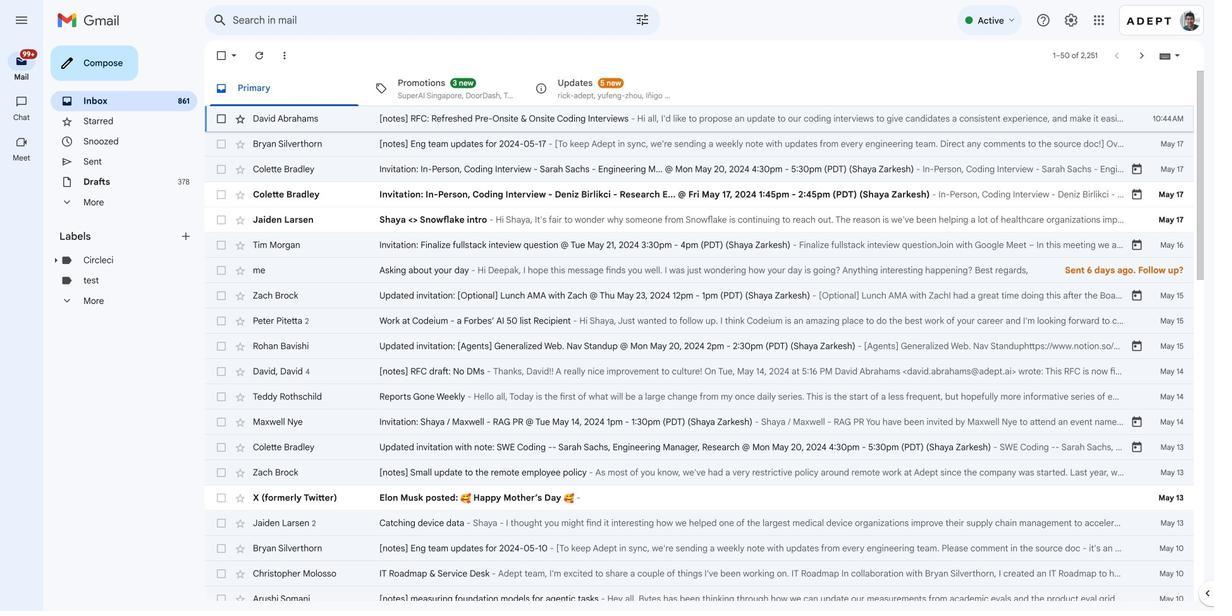 Task type: locate. For each thing, give the bounding box(es) containing it.
2 calendar event image from the top
[[1131, 239, 1144, 252]]

19 row from the top
[[205, 562, 1194, 587]]

calendar event image for 11th row from the bottom
[[1131, 340, 1144, 353]]

1 vertical spatial calendar event image
[[1131, 239, 1144, 252]]

13 row from the top
[[205, 410, 1194, 435]]

navigation
[[0, 40, 44, 612]]

2 calendar event image from the top
[[1131, 340, 1144, 353]]

select input tool image
[[1174, 51, 1182, 60]]

1 vertical spatial calendar event image
[[1131, 340, 1144, 353]]

7 row from the top
[[205, 258, 1194, 283]]

calendar event image
[[1131, 163, 1144, 176], [1131, 340, 1144, 353]]

3 row from the top
[[205, 157, 1194, 182]]

Search in mail text field
[[233, 14, 600, 27]]

older image
[[1136, 49, 1149, 62]]

calendar event image for sixth row from the top
[[1131, 239, 1144, 252]]

calendar event image for 13th row from the bottom of the page
[[1131, 290, 1144, 302]]

calendar event image
[[1131, 189, 1144, 201], [1131, 239, 1144, 252], [1131, 290, 1144, 302]]

None checkbox
[[215, 113, 228, 125], [215, 138, 228, 151], [215, 189, 228, 201], [215, 239, 228, 252], [215, 315, 228, 328], [215, 340, 228, 353], [215, 366, 228, 378], [215, 416, 228, 429], [215, 442, 228, 454], [215, 568, 228, 581], [215, 113, 228, 125], [215, 138, 228, 151], [215, 189, 228, 201], [215, 239, 228, 252], [215, 315, 228, 328], [215, 340, 228, 353], [215, 366, 228, 378], [215, 416, 228, 429], [215, 442, 228, 454], [215, 568, 228, 581]]

1 calendar event image from the top
[[1131, 163, 1144, 176]]

primary tab
[[205, 71, 364, 106]]

8 row from the top
[[205, 283, 1194, 309]]

main content
[[205, 71, 1194, 612]]

heading
[[0, 72, 43, 82], [0, 113, 43, 123], [0, 153, 43, 163], [59, 230, 180, 243]]

0 vertical spatial calendar event image
[[1131, 189, 1144, 201]]

11 row from the top
[[205, 359, 1194, 385]]

None checkbox
[[215, 49, 228, 62], [215, 163, 228, 176], [215, 214, 228, 226], [215, 264, 228, 277], [215, 290, 228, 302], [215, 391, 228, 404], [215, 467, 228, 480], [215, 492, 228, 505], [215, 518, 228, 530], [215, 543, 228, 555], [215, 593, 228, 606], [215, 49, 228, 62], [215, 163, 228, 176], [215, 214, 228, 226], [215, 264, 228, 277], [215, 290, 228, 302], [215, 391, 228, 404], [215, 467, 228, 480], [215, 492, 228, 505], [215, 518, 228, 530], [215, 543, 228, 555], [215, 593, 228, 606]]

1 row from the top
[[205, 106, 1194, 132]]

calendar event image for 17th row from the bottom
[[1131, 189, 1144, 201]]

0 vertical spatial calendar event image
[[1131, 163, 1144, 176]]

2 🥰 image from the left
[[564, 494, 575, 504]]

1 calendar event image from the top
[[1131, 189, 1144, 201]]

promotions, 3 new messages, tab
[[365, 71, 524, 106]]

2 vertical spatial calendar event image
[[1131, 290, 1144, 302]]

Search in mail search field
[[205, 5, 661, 35]]

row
[[205, 106, 1194, 132], [205, 132, 1194, 157], [205, 157, 1194, 182], [205, 182, 1194, 208], [205, 208, 1194, 233], [205, 233, 1194, 258], [205, 258, 1194, 283], [205, 283, 1194, 309], [205, 309, 1194, 334], [205, 334, 1194, 359], [205, 359, 1194, 385], [205, 385, 1194, 410], [205, 410, 1194, 435], [205, 435, 1194, 461], [205, 461, 1194, 486], [205, 486, 1194, 511], [205, 511, 1194, 537], [205, 537, 1194, 562], [205, 562, 1194, 587], [205, 587, 1194, 612]]

🥰 image
[[461, 494, 471, 504], [564, 494, 575, 504]]

refresh image
[[253, 49, 266, 62]]

1 horizontal spatial 🥰 image
[[564, 494, 575, 504]]

16 row from the top
[[205, 486, 1194, 511]]

tab list
[[205, 71, 1194, 106]]

0 horizontal spatial 🥰 image
[[461, 494, 471, 504]]

9 row from the top
[[205, 309, 1194, 334]]

3 calendar event image from the top
[[1131, 290, 1144, 302]]

6 row from the top
[[205, 233, 1194, 258]]



Task type: describe. For each thing, give the bounding box(es) containing it.
calendar event image for third row
[[1131, 163, 1144, 176]]

updates, 5 new messages, tab
[[525, 71, 685, 106]]

settings image
[[1064, 13, 1079, 28]]

4 row from the top
[[205, 182, 1194, 208]]

advanced search options image
[[630, 7, 655, 32]]

14 row from the top
[[205, 435, 1194, 461]]

gmail image
[[57, 8, 126, 33]]

10 row from the top
[[205, 334, 1194, 359]]

more email options image
[[278, 49, 291, 62]]

search in mail image
[[209, 9, 232, 32]]

18 row from the top
[[205, 537, 1194, 562]]

20 row from the top
[[205, 587, 1194, 612]]

15 row from the top
[[205, 461, 1194, 486]]

main menu image
[[14, 13, 29, 28]]

12 row from the top
[[205, 385, 1194, 410]]

1 🥰 image from the left
[[461, 494, 471, 504]]

5 row from the top
[[205, 208, 1194, 233]]

17 row from the top
[[205, 511, 1194, 537]]

support image
[[1036, 13, 1052, 28]]

2 row from the top
[[205, 132, 1194, 157]]



Task type: vqa. For each thing, say whether or not it's contained in the screenshot.
second Calendar event icon from the bottom of the page
yes



